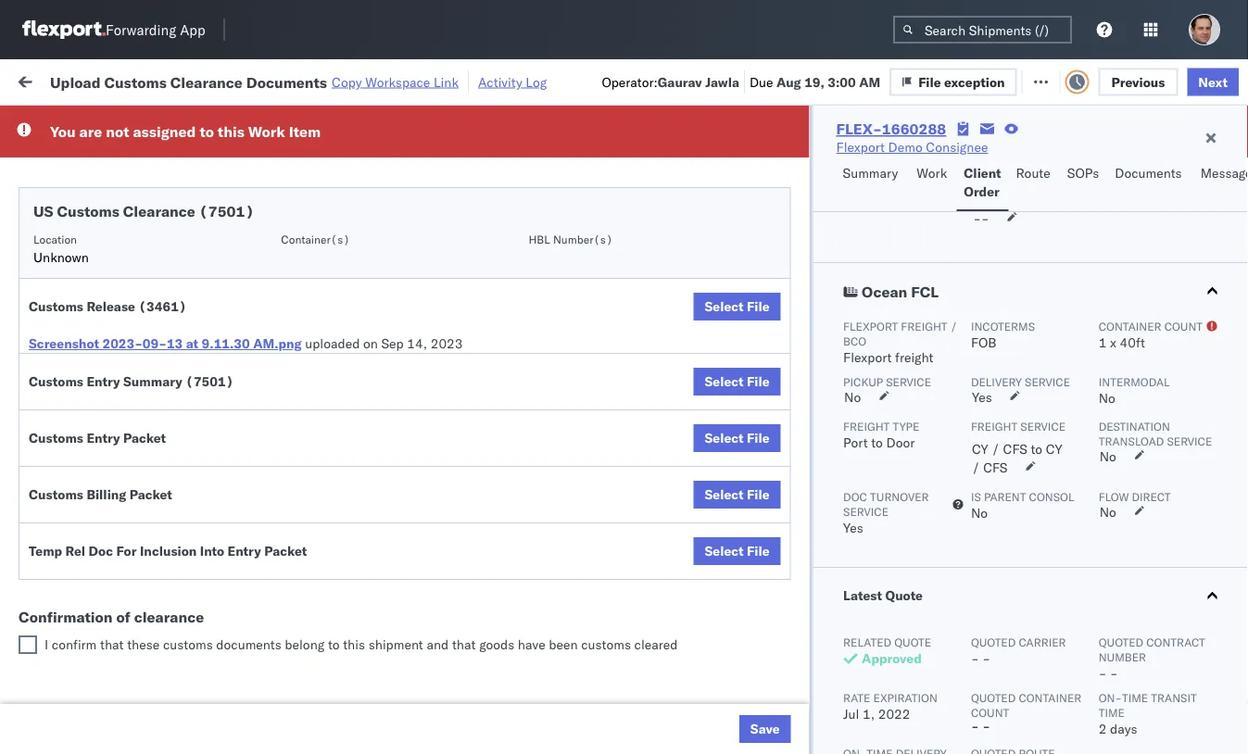 Task type: vqa. For each thing, say whether or not it's contained in the screenshot.
Schedule Pickup from Los Angeles International Airport button
yes



Task type: locate. For each thing, give the bounding box(es) containing it.
1 flex-1911466 from the top
[[1024, 634, 1120, 650]]

0 horizontal spatial message
[[249, 72, 300, 88]]

1 2150210 from the top
[[1063, 267, 1120, 283]]

flex-1988285 button
[[994, 140, 1124, 165], [994, 140, 1124, 165]]

select file for customs billing packet
[[705, 487, 770, 503]]

1977428 left 40ft
[[1063, 348, 1120, 364]]

message inside button
[[1201, 165, 1249, 181]]

schedule delivery appointment link for 10:30 pm est, feb 21, 2023
[[43, 346, 228, 365]]

quoted contract number - - rate expiration jul 1, 2022
[[843, 636, 1205, 723]]

1 1977428 from the top
[[1063, 307, 1120, 324]]

/ left "incoterms"
[[951, 319, 957, 333]]

am for 3:00 am est, feb 25, 2023
[[330, 471, 351, 487]]

0 horizontal spatial /
[[951, 319, 957, 333]]

work
[[201, 72, 234, 88], [248, 122, 285, 141], [917, 165, 948, 181]]

pickup up "confirmation of clearance"
[[101, 583, 141, 599]]

upload up by:
[[50, 73, 101, 91]]

import
[[156, 72, 198, 88]]

customs entry packet
[[29, 430, 166, 446]]

clearance
[[134, 608, 204, 627]]

2 flex-2150210 from the top
[[1024, 511, 1120, 528]]

am up the 12:00
[[330, 471, 351, 487]]

service inside doc turnover service
[[843, 505, 889, 519]]

air
[[567, 185, 584, 201], [567, 226, 584, 242], [567, 267, 584, 283], [567, 511, 584, 528]]

0 vertical spatial confirm pickup from los angeles, ca link
[[43, 378, 263, 415]]

0 vertical spatial flex-2150210
[[1024, 267, 1120, 283]]

2 confirm pickup from los angeles, ca from the top
[[43, 420, 242, 454]]

resize handle column header for workitem
[[265, 144, 287, 755]]

0 horizontal spatial freight
[[843, 420, 890, 433]]

3 air from the top
[[567, 267, 584, 283]]

1911408 for confirm delivery
[[1063, 471, 1120, 487]]

is
[[971, 490, 981, 504]]

cy / cfs to cy / cfs
[[972, 441, 1062, 476]]

delivery down not
[[101, 143, 148, 159]]

est, up 3:00 pm est, feb 20, 2023
[[353, 226, 381, 242]]

9 resize handle column header from the left
[[1231, 144, 1249, 755]]

3 flex-1911466 from the top
[[1024, 715, 1120, 731]]

pickup for 3rd schedule pickup from los angeles, ca link
[[101, 583, 141, 599]]

28,
[[412, 552, 432, 568]]

2023 for upload proof of delivery link
[[442, 511, 474, 528]]

0 vertical spatial schedule delivery appointment button
[[43, 142, 228, 163]]

1 horizontal spatial cy
[[1046, 441, 1062, 458]]

confirm pickup from los angeles, ca for honeywell
[[43, 420, 242, 454]]

2 confirm from the top
[[43, 420, 90, 436]]

1 vertical spatial flex-1977428
[[1024, 348, 1120, 364]]

3:00 up the 12:00
[[299, 471, 327, 487]]

1 vertical spatial flex-1911408
[[1024, 471, 1120, 487]]

type
[[893, 420, 920, 433]]

digital down route button at right
[[1019, 226, 1058, 242]]

upload inside upload customs clearance documents
[[43, 256, 85, 273]]

1 vertical spatial 2150210
[[1063, 511, 1120, 528]]

4 select file from the top
[[705, 487, 770, 503]]

select for customs entry summary (7501)
[[705, 374, 744, 390]]

uploaded
[[305, 336, 360, 352]]

0 horizontal spatial client
[[688, 152, 718, 165]]

freight for freight service
[[971, 420, 1018, 433]]

of right proof
[[123, 510, 135, 527]]

confirm delivery link
[[43, 469, 141, 487]]

1 vertical spatial /
[[992, 441, 1000, 458]]

quoted inside the quoted carrier - -
[[971, 636, 1016, 649]]

delivery for the confirm delivery button
[[93, 470, 141, 486]]

flex-1911466 down 'container'
[[1024, 715, 1120, 731]]

yes
[[972, 389, 992, 406], [843, 520, 863, 536]]

count inside quoted container count - -
[[971, 706, 1009, 720]]

have
[[518, 637, 546, 653]]

1 integration test account - western digital from the top
[[808, 185, 1058, 201]]

client left name
[[688, 152, 718, 165]]

1 1911466 from the top
[[1063, 634, 1120, 650]]

resize handle column header
[[265, 144, 287, 755], [471, 144, 493, 755], [536, 144, 558, 755], [656, 144, 679, 755], [777, 144, 799, 755], [962, 144, 985, 755], [1111, 144, 1133, 755], [1215, 144, 1238, 755], [1231, 144, 1249, 755]]

schedule delivery appointment down not
[[43, 143, 228, 159]]

2 ca from the top
[[43, 397, 60, 413]]

schedule delivery appointment button for 10:30 pm est, feb 21, 2023
[[43, 346, 228, 367]]

1 appointment from the top
[[152, 143, 228, 159]]

1 horizontal spatial client
[[964, 165, 1002, 181]]

1 : from the left
[[133, 115, 136, 129]]

3 appointment from the top
[[152, 347, 228, 363]]

entry
[[87, 374, 120, 390], [87, 430, 120, 446], [228, 543, 261, 560]]

schedule delivery appointment link for 2:59 am est, feb 17, 2023
[[43, 142, 228, 161]]

2023
[[435, 144, 467, 160], [434, 185, 466, 201], [434, 226, 466, 242], [434, 267, 466, 283], [431, 336, 463, 352], [442, 348, 474, 364], [435, 471, 467, 487], [442, 511, 474, 528], [435, 552, 467, 568], [429, 634, 461, 650]]

2 1911408 from the top
[[1063, 471, 1120, 487]]

customs up the location
[[57, 202, 120, 221]]

screenshot 2023-09-13 at 9.11.30 am.png uploaded on sep 14, 2023
[[29, 336, 463, 352]]

25, for 12:00 pm est, feb 25, 2023
[[419, 511, 439, 528]]

los down 13
[[167, 379, 188, 395]]

integration test account - western digital down work button
[[808, 226, 1058, 242]]

ocean fcl for flex-1911466
[[567, 634, 632, 650]]

lcl
[[609, 144, 632, 160], [609, 348, 632, 364]]

1 vertical spatial 1911408
[[1063, 471, 1120, 487]]

from for confirm pickup from los angeles, ca link corresponding to honeywell
[[137, 420, 164, 436]]

0 horizontal spatial cy
[[972, 441, 988, 458]]

1 horizontal spatial /
[[972, 460, 980, 476]]

1 schedule pickup from los angeles, ca button from the top
[[43, 296, 263, 335]]

2 air from the top
[[567, 226, 584, 242]]

2 vertical spatial maeu1234567
[[1142, 429, 1236, 445]]

select for temp rel doc for inclusion into entry packet
[[705, 543, 744, 560]]

flex-2150210 for 3:00 pm est, feb 20, 2023
[[1024, 267, 1120, 283]]

container up the numbers
[[1142, 144, 1192, 158]]

flex-1911466 button
[[994, 629, 1124, 655], [994, 629, 1124, 655], [994, 670, 1124, 696], [994, 670, 1124, 696], [994, 711, 1124, 737], [994, 711, 1124, 737]]

2150210 up 1
[[1063, 267, 1120, 283]]

clearance inside upload customs clearance documents
[[144, 256, 203, 273]]

4 select file button from the top
[[694, 481, 781, 509]]

0 vertical spatial appointment
[[152, 143, 228, 159]]

snoozed
[[384, 115, 427, 129]]

3 schedule pickup from los angeles, ca from the top
[[43, 583, 250, 617]]

flex-1911408 button
[[994, 384, 1124, 410], [994, 384, 1124, 410], [994, 466, 1124, 492], [994, 466, 1124, 492]]

cfs down freight service
[[1003, 441, 1028, 458]]

0 vertical spatial 17,
[[412, 144, 432, 160]]

2023 for 2:59 am est, feb 17, 2023 schedule delivery appointment link
[[435, 144, 467, 160]]

1988285
[[1063, 144, 1120, 160]]

3 schedule delivery appointment from the top
[[43, 347, 228, 363]]

0 vertical spatial western
[[967, 185, 1016, 201]]

maeu1234567 up 40ft
[[1142, 307, 1236, 323]]

from for second schedule pickup from los angeles, ca link from the top
[[144, 542, 171, 558]]

2 select from the top
[[705, 374, 744, 390]]

schedule left '2023-'
[[43, 347, 97, 363]]

1 de from the top
[[1237, 592, 1249, 609]]

1 horizontal spatial summary
[[843, 165, 899, 181]]

confirm up customs billing packet at the bottom of the page
[[43, 470, 90, 486]]

1 vertical spatial appointment
[[152, 225, 228, 241]]

6 resize handle column header from the left
[[962, 144, 985, 755]]

quoted inside quoted container count - -
[[971, 691, 1016, 705]]

0 vertical spatial ocean fcl
[[862, 283, 939, 301]]

schedule delivery appointment button
[[43, 142, 228, 163], [43, 224, 228, 244], [43, 346, 228, 367]]

doc left turnover
[[843, 490, 867, 504]]

5 schedule from the top
[[43, 347, 97, 363]]

flex-1977428 up delivery service
[[1024, 348, 1120, 364]]

1 vertical spatial maeu1234567
[[1142, 348, 1236, 364]]

file for temp rel doc for inclusion into entry packet
[[747, 543, 770, 560]]

service inside destination transload service
[[1167, 434, 1212, 448]]

2 schedule from the top
[[43, 175, 97, 191]]

2 schedule pickup from los angeles, ca link from the top
[[43, 541, 263, 578]]

2023 right 3,
[[429, 634, 461, 650]]

this
[[218, 122, 245, 141], [343, 637, 365, 653]]

2 bicu1234565, de from the top
[[1142, 633, 1249, 649]]

2 freight from the left
[[971, 420, 1018, 433]]

2 confirm pickup from los angeles, ca button from the top
[[43, 419, 263, 458]]

entry right into
[[228, 543, 261, 560]]

1 maeu1234567 from the top
[[1142, 307, 1236, 323]]

at right 13
[[186, 336, 199, 352]]

pickup for fourth schedule pickup from los angeles, ca link from the bottom of the page
[[101, 297, 141, 313]]

confirm
[[52, 637, 97, 653]]

/ inside flexport freight / bco flexport freight
[[951, 319, 957, 333]]

maeu1234567 for confirm pickup from los angeles, ca
[[1142, 429, 1236, 445]]

temp rel doc for inclusion into entry packet
[[29, 543, 307, 560]]

air for upload proof of delivery
[[567, 511, 584, 528]]

12:00
[[299, 511, 335, 528]]

5 select from the top
[[705, 543, 744, 560]]

customs up confirm delivery in the left of the page
[[29, 430, 83, 446]]

2023 right 20,
[[434, 267, 466, 283]]

2 vertical spatial entry
[[228, 543, 261, 560]]

1 horizontal spatial work
[[248, 122, 285, 141]]

2:59 for 2:59 am est, feb 28, 2023
[[299, 552, 327, 568]]

angeles, for confirm pickup from los angeles, ca link corresponding to honeywell
[[191, 420, 242, 436]]

flex-2150210 button
[[994, 262, 1124, 288], [994, 262, 1124, 288], [994, 507, 1124, 533], [994, 507, 1124, 533]]

2:59 right documents
[[299, 634, 327, 650]]

1 vertical spatial flex-1911466
[[1024, 674, 1120, 691]]

quoted inside quoted contract number - - rate expiration jul 1, 2022
[[1099, 636, 1144, 649]]

client inside client name button
[[688, 152, 718, 165]]

am for 2:59 am est, mar 3, 2023
[[330, 634, 351, 650]]

no down pickup service
[[844, 389, 861, 406]]

1 horizontal spatial documents
[[246, 73, 327, 91]]

0 vertical spatial 3:30
[[299, 185, 327, 201]]

ready
[[141, 115, 174, 129]]

from down 09-
[[137, 379, 164, 395]]

2 schedule delivery appointment button from the top
[[43, 224, 228, 244]]

to right port
[[871, 435, 883, 451]]

0 horizontal spatial :
[[133, 115, 136, 129]]

2 vertical spatial clearance
[[144, 256, 203, 273]]

2 bicu1234565, from the top
[[1142, 633, 1233, 649]]

1 vertical spatial 1977428
[[1063, 348, 1120, 364]]

service down flexport freight / bco flexport freight
[[886, 375, 931, 389]]

0 vertical spatial (7501)
[[199, 202, 254, 221]]

ocean for otter products - test account
[[567, 144, 605, 160]]

schedule delivery appointment button down not
[[43, 142, 228, 163]]

container for container numbers
[[1142, 144, 1192, 158]]

maeu1234567 for schedule pickup from los angeles, ca
[[1142, 307, 1236, 323]]

status
[[100, 115, 133, 129]]

screenshot 2023-09-13 at 9.11.30 am.png link
[[29, 335, 302, 353]]

0 horizontal spatial customs
[[163, 637, 213, 653]]

mar
[[385, 634, 410, 650]]

1 vertical spatial message
[[1201, 165, 1249, 181]]

schedule
[[43, 143, 97, 159], [43, 175, 97, 191], [43, 225, 97, 241], [43, 297, 97, 313], [43, 347, 97, 363], [43, 542, 97, 558], [43, 583, 97, 599], [43, 623, 97, 640]]

3 1977428 from the top
[[1063, 430, 1120, 446]]

resize handle column header for client name
[[777, 144, 799, 755]]

ocean for bookings test consignee
[[567, 471, 605, 487]]

est, down '12:00 pm est, feb 25, 2023' in the bottom of the page
[[354, 552, 382, 568]]

time up the days
[[1122, 691, 1148, 705]]

fob
[[971, 335, 997, 351]]

0 horizontal spatial documents
[[43, 275, 110, 291]]

0 vertical spatial message
[[249, 72, 300, 88]]

1 vertical spatial confirm pickup from los angeles, ca link
[[43, 419, 263, 456]]

1 vertical spatial western
[[967, 226, 1016, 242]]

est, down deadline button
[[353, 185, 381, 201]]

2023 up 2:59 am est, feb 28, 2023
[[442, 511, 474, 528]]

1 vertical spatial upload
[[43, 256, 85, 273]]

entry down '2023-'
[[87, 374, 120, 390]]

2 flex-1911408 from the top
[[1024, 471, 1120, 487]]

1 schedule delivery appointment link from the top
[[43, 142, 228, 161]]

select for customs entry packet
[[705, 430, 744, 446]]

ca up screenshot
[[43, 316, 60, 332]]

est, for flex-1911466
[[354, 634, 382, 650]]

delivery for 2:59 am est, feb 17, 2023 the schedule delivery appointment button
[[101, 143, 148, 159]]

count down the quoted carrier - -
[[971, 706, 1009, 720]]

yes down doc turnover service
[[843, 520, 863, 536]]

ca up customs entry packet
[[43, 397, 60, 413]]

0 vertical spatial digital
[[1019, 185, 1058, 201]]

schedule delivery appointment button down us customs clearance (7501)
[[43, 224, 228, 244]]

3 select file button from the top
[[694, 425, 781, 452]]

ca for 3rd schedule pickup from los angeles, ca link
[[43, 601, 60, 617]]

2 lcl from the top
[[609, 348, 632, 364]]

1911466
[[1063, 634, 1120, 650], [1063, 674, 1120, 691], [1063, 715, 1120, 731]]

log
[[526, 74, 547, 90]]

am for 2:59 am est, feb 28, 2023
[[330, 552, 351, 568]]

flex-1911466 up number
[[1024, 634, 1120, 650]]

schedule delivery appointment
[[43, 143, 228, 159], [43, 225, 228, 241], [43, 347, 228, 363]]

5 select file from the top
[[705, 543, 770, 560]]

message for message
[[1201, 165, 1249, 181]]

1 select file button from the top
[[694, 293, 781, 321]]

1 vertical spatial container
[[1099, 319, 1162, 333]]

flex-1911408 up service
[[1024, 389, 1120, 405]]

quoted for count
[[971, 691, 1016, 705]]

2:59 am est, feb 17, 2023
[[299, 144, 467, 160]]

no inside intermodal no
[[1099, 390, 1116, 407]]

fcl for flex-1911466
[[609, 634, 632, 650]]

work right import
[[201, 72, 234, 88]]

due
[[750, 73, 774, 90]]

delivery up customs entry summary (7501)
[[101, 347, 148, 363]]

0 vertical spatial flex-1911466
[[1024, 634, 1120, 650]]

ca down confirmation on the bottom left of page
[[43, 642, 60, 658]]

3 schedule delivery appointment button from the top
[[43, 346, 228, 367]]

location unknown
[[33, 232, 89, 266]]

select file button for temp rel doc for inclusion into entry packet
[[694, 538, 781, 566]]

select file for customs entry packet
[[705, 430, 770, 446]]

1 schedule delivery appointment button from the top
[[43, 142, 228, 163]]

0 vertical spatial 2150210
[[1063, 267, 1120, 283]]

schedule inside schedule pickup from los angeles international airport
[[43, 175, 97, 191]]

container inside button
[[1142, 144, 1192, 158]]

flex-1977428 up consol
[[1024, 430, 1120, 446]]

that
[[100, 637, 124, 653], [452, 637, 476, 653]]

us
[[33, 202, 53, 221]]

1 vertical spatial doc
[[89, 543, 113, 560]]

id
[[1018, 152, 1029, 165]]

0 vertical spatial 25,
[[412, 471, 432, 487]]

5 select file button from the top
[[694, 538, 781, 566]]

flex-2150210 up 1
[[1024, 267, 1120, 283]]

2 vertical spatial flex-1911466
[[1024, 715, 1120, 731]]

0 horizontal spatial yes
[[843, 520, 863, 536]]

1 confirm pickup from los angeles, ca from the top
[[43, 379, 242, 413]]

clearance for upload customs clearance documents copy workspace link
[[170, 73, 243, 91]]

2 select file button from the top
[[694, 368, 781, 396]]

1 vertical spatial confirm pickup from los angeles, ca
[[43, 420, 242, 454]]

2 vertical spatial ocean fcl
[[567, 634, 632, 650]]

2 vertical spatial work
[[917, 165, 948, 181]]

1 vertical spatial 3:30 pm est, feb 17, 2023
[[299, 226, 466, 242]]

1 horizontal spatial freight
[[971, 420, 1018, 433]]

packet
[[123, 430, 166, 446], [130, 487, 172, 503], [264, 543, 307, 560]]

5 resize handle column header from the left
[[777, 144, 799, 755]]

pm down container(s)
[[330, 267, 350, 283]]

4 bicu1234565, de from the top
[[1142, 715, 1249, 731]]

my
[[19, 67, 48, 93]]

actions
[[1193, 152, 1232, 165]]

21,
[[419, 348, 439, 364]]

2 1911466 from the top
[[1063, 674, 1120, 691]]

service up service
[[1025, 375, 1070, 389]]

0 vertical spatial documents
[[246, 73, 327, 91]]

from inside schedule pickup from los angeles international airport
[[144, 175, 171, 191]]

1977428
[[1063, 307, 1120, 324], [1063, 348, 1120, 364], [1063, 430, 1120, 446]]

0 vertical spatial 3:00
[[828, 73, 856, 90]]

route
[[1017, 165, 1051, 181]]

09-
[[143, 336, 167, 352]]

from
[[144, 175, 171, 191], [144, 297, 171, 313], [137, 379, 164, 395], [137, 420, 164, 436], [144, 542, 171, 558], [144, 583, 171, 599], [144, 623, 171, 640]]

1 schedule delivery appointment from the top
[[43, 143, 228, 159]]

7 resize handle column header from the left
[[1111, 144, 1133, 755]]

packet down customs entry summary (7501)
[[123, 430, 166, 446]]

2023 for upload customs clearance documents link
[[434, 267, 466, 283]]

0 vertical spatial freight
[[901, 319, 948, 333]]

3 schedule pickup from los angeles, ca link from the top
[[43, 582, 263, 619]]

consignee
[[926, 139, 989, 155], [808, 152, 862, 165], [774, 389, 836, 405], [894, 389, 956, 405], [774, 471, 836, 487], [894, 471, 956, 487], [778, 552, 840, 568], [894, 552, 956, 568], [778, 593, 840, 609], [894, 593, 956, 609], [778, 634, 840, 650], [894, 634, 956, 650], [778, 674, 840, 691], [894, 674, 956, 691], [778, 715, 840, 731], [894, 715, 956, 731]]

flow direct
[[1099, 490, 1171, 504]]

2150210 for 12:00 pm est, feb 25, 2023
[[1063, 511, 1120, 528]]

3 flex-1977428 from the top
[[1024, 430, 1120, 446]]

service down demu1232567
[[1167, 434, 1212, 448]]

5 ca from the top
[[43, 601, 60, 617]]

2 vertical spatial schedule delivery appointment
[[43, 347, 228, 363]]

3 select from the top
[[705, 430, 744, 446]]

0 horizontal spatial at
[[186, 336, 199, 352]]

this right for
[[218, 122, 245, 141]]

work inside button
[[917, 165, 948, 181]]

1 vertical spatial ocean lcl
[[567, 348, 632, 364]]

not
[[106, 122, 129, 141]]

at left risk
[[376, 72, 387, 88]]

service
[[886, 375, 931, 389], [1025, 375, 1070, 389], [1167, 434, 1212, 448], [843, 505, 889, 519]]

pm for schedule delivery appointment
[[338, 348, 358, 364]]

1 horizontal spatial otter
[[808, 144, 839, 160]]

air for schedule pickup from los angeles international airport
[[567, 185, 584, 201]]

flex-1911408 for confirm delivery
[[1024, 471, 1120, 487]]

digital down route
[[1019, 185, 1058, 201]]

port
[[843, 435, 868, 451]]

1 horizontal spatial this
[[343, 637, 365, 653]]

0 vertical spatial clearance
[[170, 73, 243, 91]]

pickup inside schedule pickup from los angeles international airport
[[101, 175, 141, 191]]

appointment
[[152, 143, 228, 159], [152, 225, 228, 241], [152, 347, 228, 363]]

pickup for "schedule pickup from los angeles international airport" link
[[101, 175, 141, 191]]

1919147
[[1063, 552, 1120, 568]]

1 vertical spatial clearance
[[123, 202, 195, 221]]

bco
[[843, 334, 866, 348]]

intermodal
[[1099, 375, 1170, 389]]

save
[[751, 721, 780, 738]]

1 horizontal spatial :
[[427, 115, 430, 129]]

rate
[[843, 691, 871, 705]]

quoted for number
[[1099, 636, 1144, 649]]

ca for second schedule pickup from los angeles, ca link from the top
[[43, 560, 60, 577]]

3 schedule pickup from los angeles, ca button from the top
[[43, 623, 263, 662]]

3 maeu1234567 from the top
[[1142, 429, 1236, 445]]

packet for customs billing packet
[[130, 487, 172, 503]]

pickup down upload proof of delivery button
[[101, 542, 141, 558]]

delivery down fob
[[971, 375, 1022, 389]]

2 horizontal spatial documents
[[1116, 165, 1183, 181]]

None checkbox
[[19, 636, 37, 655]]

confirm pickup from los angeles, ca button for bookings test consignee
[[43, 378, 263, 417]]

unknown
[[33, 249, 89, 266]]

2 vertical spatial upload
[[43, 510, 85, 527]]

schedule pickup from los angeles international airport button
[[43, 174, 263, 213]]

3:30 pm est, feb 17, 2023 down deadline button
[[299, 185, 466, 201]]

0 vertical spatial packet
[[123, 430, 166, 446]]

2 vertical spatial schedule delivery appointment button
[[43, 346, 228, 367]]

confirm pickup from los angeles, ca button down 09-
[[43, 378, 263, 417]]

0 vertical spatial count
[[1165, 319, 1203, 333]]

otter
[[688, 144, 718, 160], [808, 144, 839, 160]]

2 schedule pickup from los angeles, ca button from the top
[[43, 582, 263, 621]]

documents
[[216, 637, 282, 653]]

freight inside freight type port to door
[[843, 420, 890, 433]]

1 horizontal spatial at
[[376, 72, 387, 88]]

upload proof of delivery button
[[43, 509, 186, 530]]

from for 3rd schedule pickup from los angeles, ca link
[[144, 583, 171, 599]]

from for "schedule pickup from los angeles international airport" link
[[144, 175, 171, 191]]

parent
[[984, 490, 1026, 504]]

this left the shipment
[[343, 637, 365, 653]]

doc
[[843, 490, 867, 504], [89, 543, 113, 560]]

filtered by:
[[19, 114, 85, 130]]

appointment for 2:59 am est, feb 17, 2023
[[152, 143, 228, 159]]

assigned
[[133, 122, 196, 141]]

1 otter from the left
[[688, 144, 718, 160]]

1977428 for schedule delivery appointment
[[1063, 348, 1120, 364]]

digital
[[1019, 185, 1058, 201], [1019, 226, 1058, 242]]

2023 down deadline button
[[434, 185, 466, 201]]

account
[[817, 144, 866, 160], [904, 185, 953, 201], [904, 226, 953, 242], [783, 267, 832, 283], [904, 267, 953, 283], [792, 307, 841, 324], [912, 307, 961, 324], [792, 348, 841, 364], [912, 348, 961, 364], [792, 430, 841, 446], [912, 430, 961, 446], [783, 511, 832, 528], [904, 511, 953, 528]]

lcl for otter products - test account
[[609, 144, 632, 160]]

4 select from the top
[[705, 487, 744, 503]]

2:59 for 2:59 am est, feb 17, 2023
[[299, 144, 327, 160]]

0 vertical spatial 3:30 pm est, feb 17, 2023
[[299, 185, 466, 201]]

2 ocean lcl from the top
[[567, 348, 632, 364]]

2 3:30 from the top
[[299, 226, 327, 242]]

freight
[[901, 319, 948, 333], [895, 350, 934, 366]]

2023 for the confirm delivery link
[[435, 471, 467, 487]]

0 vertical spatial container
[[1142, 144, 1192, 158]]

flex-1977428 for schedule pickup from los angeles, ca
[[1024, 307, 1120, 324]]

confirm pickup from los angeles, ca down customs entry summary (7501)
[[43, 420, 242, 454]]

documents inside upload customs clearance documents
[[43, 275, 110, 291]]

billing
[[87, 487, 126, 503]]

on up bco
[[847, 267, 866, 283]]

pickup up airport
[[101, 175, 141, 191]]

maeu1234567 down demu1232567
[[1142, 429, 1236, 445]]

1 vertical spatial 3:30
[[299, 226, 327, 242]]

from up airport
[[144, 175, 171, 191]]

latest
[[843, 588, 882, 604]]

ocean
[[567, 144, 605, 160], [862, 283, 908, 301], [567, 348, 605, 364], [567, 471, 605, 487], [567, 634, 605, 650]]

0 vertical spatial summary
[[843, 165, 899, 181]]

1 vertical spatial on
[[363, 336, 378, 352]]

3:00 down container(s)
[[299, 267, 327, 283]]

est, for flex-1977428
[[361, 348, 389, 364]]

app
[[180, 21, 205, 38]]

upload down the location
[[43, 256, 85, 273]]

0 horizontal spatial this
[[218, 122, 245, 141]]

resize handle column header for deadline
[[471, 144, 493, 755]]

client inside client order button
[[964, 165, 1002, 181]]

freight for freight type port to door
[[843, 420, 890, 433]]

message button
[[1194, 157, 1249, 211]]

documents down nyku9743990
[[1116, 165, 1183, 181]]

on down is
[[967, 511, 987, 528]]

1 vertical spatial work
[[248, 122, 285, 141]]

no right snoozed
[[435, 115, 450, 129]]

2 vertical spatial fcl
[[609, 634, 632, 650]]

2 vertical spatial appointment
[[152, 347, 228, 363]]

0 vertical spatial maeu1234567
[[1142, 307, 1236, 323]]

1911408
[[1063, 389, 1120, 405], [1063, 471, 1120, 487]]

lcl for honeywell - test account
[[609, 348, 632, 364]]

doc inside doc turnover service
[[843, 490, 867, 504]]

ocean fcl inside button
[[862, 283, 939, 301]]

flex-1977428 up 1
[[1024, 307, 1120, 324]]

service down turnover
[[843, 505, 889, 519]]

1 vertical spatial schedule delivery appointment link
[[43, 224, 228, 242]]

am for 2:59 am est, feb 17, 2023
[[330, 144, 351, 160]]

feb left '21,'
[[392, 348, 415, 364]]

schedule delivery appointment button for 2:59 am est, feb 17, 2023
[[43, 142, 228, 163]]

:
[[133, 115, 136, 129], [427, 115, 430, 129]]

2 maeu1234567 from the top
[[1142, 348, 1236, 364]]

4 schedule from the top
[[43, 297, 97, 313]]

0 vertical spatial 1977428
[[1063, 307, 1120, 324]]

est, left 20,
[[353, 267, 381, 283]]

0 vertical spatial on
[[461, 72, 476, 88]]

ocean for honeywell - test account
[[567, 348, 605, 364]]

2 resize handle column header from the left
[[471, 144, 493, 755]]

1 vertical spatial 17,
[[410, 185, 431, 201]]

3 ca from the top
[[43, 438, 60, 454]]

of inside button
[[123, 510, 135, 527]]

1 ocean lcl from the top
[[567, 144, 632, 160]]

2 that from the left
[[452, 637, 476, 653]]

0 vertical spatial entry
[[87, 374, 120, 390]]

quoted up number
[[1099, 636, 1144, 649]]

3 bicu1234565, de from the top
[[1142, 674, 1249, 690]]

1 vertical spatial 1911466
[[1063, 674, 1120, 691]]

0 vertical spatial work
[[201, 72, 234, 88]]

3 select file from the top
[[705, 430, 770, 446]]

2:59 down item
[[299, 144, 327, 160]]

3 schedule delivery appointment link from the top
[[43, 346, 228, 365]]

on down port
[[847, 511, 866, 528]]

to right "belong"
[[328, 637, 340, 653]]

9.11.30
[[202, 336, 250, 352]]

1 freight from the left
[[843, 420, 890, 433]]

jawla
[[706, 73, 740, 90]]

ocean fcl for flex-1911408
[[567, 471, 632, 487]]

/ up is
[[972, 460, 980, 476]]

client
[[688, 152, 718, 165], [964, 165, 1002, 181]]

feb left "28," at the bottom
[[385, 552, 408, 568]]

4 ca from the top
[[43, 560, 60, 577]]

delivery for the schedule delivery appointment button related to 10:30 pm est, feb 21, 2023
[[101, 347, 148, 363]]

ca for confirm pickup from los angeles, ca link corresponding to honeywell
[[43, 438, 60, 454]]

1 ca from the top
[[43, 316, 60, 332]]

0 horizontal spatial count
[[971, 706, 1009, 720]]

2 confirm pickup from los angeles, ca link from the top
[[43, 419, 263, 456]]

2 otter from the left
[[808, 144, 839, 160]]

that down "confirmation of clearance"
[[100, 637, 124, 653]]

1 vertical spatial summary
[[123, 374, 182, 390]]

clearance for upload customs clearance documents
[[144, 256, 203, 273]]

est, right deadline
[[354, 144, 382, 160]]

work left item
[[248, 122, 285, 141]]

2023 up 3:00 pm est, feb 20, 2023
[[434, 226, 466, 242]]

1 x 40ft
[[1099, 335, 1145, 351]]

1 air from the top
[[567, 185, 584, 201]]

14,
[[407, 336, 427, 352]]

1 lcl from the top
[[609, 144, 632, 160]]

mode button
[[558, 147, 660, 166]]



Task type: describe. For each thing, give the bounding box(es) containing it.
sops
[[1068, 165, 1100, 181]]

forwarding app link
[[22, 20, 205, 39]]

to right for
[[200, 122, 214, 141]]

file for customs entry packet
[[747, 430, 770, 446]]

confirm for demu1232567
[[43, 379, 90, 395]]

2 schedule pickup from los angeles, ca from the top
[[43, 542, 250, 577]]

days
[[1110, 721, 1138, 738]]

select file for temp rel doc for inclusion into entry packet
[[705, 543, 770, 560]]

Search Work text field
[[626, 66, 828, 94]]

inclusion
[[140, 543, 197, 560]]

consol
[[1029, 490, 1075, 504]]

los down customs entry summary (7501)
[[167, 420, 188, 436]]

Search Shipments (/) text field
[[894, 16, 1073, 44]]

pm for upload proof of delivery
[[338, 511, 358, 528]]

4 de from the top
[[1237, 715, 1249, 731]]

1 vertical spatial cfs
[[983, 460, 1008, 476]]

2 3:30 pm est, feb 17, 2023 from the top
[[299, 226, 466, 242]]

0 vertical spatial upload
[[50, 73, 101, 91]]

confirm pickup from los angeles, ca button for honeywell - test account
[[43, 419, 263, 458]]

2 integration test account - western digital from the top
[[808, 226, 1058, 242]]

1 that from the left
[[100, 637, 124, 653]]

select file for customs release (3461)
[[705, 299, 770, 315]]

no down flow
[[1100, 504, 1117, 521]]

13
[[167, 336, 183, 352]]

on down --
[[967, 267, 987, 283]]

service
[[1021, 420, 1066, 433]]

been
[[549, 637, 578, 653]]

1 bicu1234565, de from the top
[[1142, 592, 1249, 609]]

latest quote
[[843, 588, 923, 604]]

flex-1919147
[[1024, 552, 1120, 568]]

1 vertical spatial of
[[116, 608, 131, 627]]

2150210 for 3:00 pm est, feb 20, 2023
[[1063, 267, 1120, 283]]

flex-2150210 for 12:00 pm est, feb 25, 2023
[[1024, 511, 1120, 528]]

incoterms fob
[[971, 319, 1035, 351]]

destination transload service
[[1099, 420, 1212, 448]]

delivery up temp rel doc for inclusion into entry packet
[[138, 510, 186, 527]]

4 schedule pickup from los angeles, ca link from the top
[[43, 623, 263, 660]]

flexport freight / bco flexport freight
[[843, 319, 957, 366]]

est, for flex-1988285
[[354, 144, 382, 160]]

confirm for maeu1234567
[[43, 420, 90, 436]]

(7501) for customs entry summary (7501)
[[186, 374, 234, 390]]

confirm pickup from los angeles, ca link for bookings
[[43, 378, 263, 415]]

0 horizontal spatial doc
[[89, 543, 113, 560]]

1 3:30 from the top
[[299, 185, 327, 201]]

numbers
[[1142, 159, 1188, 173]]

snooze
[[502, 152, 539, 165]]

2:59 am est, mar 3, 2023
[[299, 634, 461, 650]]

file for customs entry summary (7501)
[[747, 374, 770, 390]]

0 horizontal spatial on
[[363, 336, 378, 352]]

intermodal no
[[1099, 375, 1170, 407]]

angeles, for confirm pickup from los angeles, ca link corresponding to bookings
[[191, 379, 242, 395]]

1 vertical spatial documents
[[1116, 165, 1183, 181]]

3 resize handle column header from the left
[[536, 144, 558, 755]]

0 vertical spatial time
[[1122, 691, 1148, 705]]

pickup for 4th schedule pickup from los angeles, ca link from the top
[[101, 623, 141, 640]]

batch action button
[[1117, 66, 1238, 94]]

1 vertical spatial freight
[[895, 350, 934, 366]]

cleared
[[635, 637, 678, 653]]

feb left 20,
[[384, 267, 407, 283]]

pm for schedule pickup from los angeles international airport
[[330, 185, 350, 201]]

1660288
[[882, 120, 947, 138]]

track
[[479, 72, 509, 88]]

operator:
[[602, 73, 658, 90]]

ag up flexport freight / bco flexport freight
[[870, 267, 887, 283]]

expiration
[[873, 691, 938, 705]]

2 flex-1911466 from the top
[[1024, 674, 1120, 691]]

client for client name
[[688, 152, 718, 165]]

feb down deadline button
[[384, 185, 407, 201]]

customs release (3461)
[[29, 299, 187, 315]]

4 schedule pickup from los angeles, ca from the top
[[43, 623, 250, 658]]

otter for otter products - test account
[[688, 144, 718, 160]]

ca for confirm pickup from los angeles, ca link corresponding to bookings
[[43, 397, 60, 413]]

consignee inside button
[[808, 152, 862, 165]]

am up flex-1660288 link
[[860, 73, 881, 90]]

778 at risk
[[348, 72, 412, 88]]

los up 13
[[175, 297, 196, 313]]

angeles, for second schedule pickup from los angeles, ca link from the top
[[199, 542, 250, 558]]

delivery service
[[971, 375, 1070, 389]]

consignee button
[[799, 147, 966, 166]]

ocean lcl for otter
[[567, 144, 632, 160]]

8 resize handle column header from the left
[[1215, 144, 1238, 755]]

pm up 3:00 pm est, feb 20, 2023
[[330, 226, 350, 242]]

location
[[33, 232, 77, 246]]

3:00 for ocean fcl
[[299, 471, 327, 487]]

confirm inside button
[[43, 470, 90, 486]]

2:59 am est, feb 28, 2023
[[299, 552, 467, 568]]

air for upload customs clearance documents
[[567, 267, 584, 283]]

schedule delivery appointment for 10:30 pm est, feb 21, 2023
[[43, 347, 228, 363]]

fcl inside button
[[911, 283, 939, 301]]

est, for flex-1919147
[[354, 552, 382, 568]]

copy workspace link button
[[332, 74, 459, 90]]

los right the these on the left
[[175, 623, 196, 640]]

schedule pickup from los angeles international airport link
[[43, 174, 263, 211]]

ag up "incoterms"
[[990, 267, 1008, 283]]

1 vertical spatial time
[[1099, 706, 1125, 720]]

work inside button
[[201, 72, 234, 88]]

feb up '12:00 pm est, feb 25, 2023' in the bottom of the page
[[385, 471, 408, 487]]

latest quote button
[[814, 568, 1249, 624]]

0 horizontal spatial summary
[[123, 374, 182, 390]]

my work
[[19, 67, 101, 93]]

you
[[50, 122, 76, 141]]

order
[[964, 184, 1000, 200]]

customs inside upload customs clearance documents
[[88, 256, 140, 273]]

25, for 3:00 am est, feb 25, 2023
[[412, 471, 432, 487]]

message (10)
[[249, 72, 333, 88]]

resize handle column header for mode
[[656, 144, 679, 755]]

6 schedule from the top
[[43, 542, 97, 558]]

ca for fourth schedule pickup from los angeles, ca link from the bottom of the page
[[43, 316, 60, 332]]

2 vertical spatial 17,
[[410, 226, 431, 242]]

freight service
[[971, 420, 1066, 433]]

next
[[1199, 73, 1228, 90]]

: for snoozed
[[427, 115, 430, 129]]

1,
[[863, 706, 875, 723]]

resize handle column header for consignee
[[962, 144, 985, 755]]

rel
[[65, 543, 85, 560]]

feb up 3:00 pm est, feb 20, 2023
[[384, 226, 407, 242]]

los left into
[[175, 542, 196, 558]]

to inside freight type port to door
[[871, 435, 883, 451]]

from for fourth schedule pickup from los angeles, ca link from the bottom of the page
[[144, 297, 171, 313]]

flex id
[[994, 152, 1029, 165]]

8 schedule from the top
[[43, 623, 97, 640]]

action
[[1185, 72, 1226, 88]]

upload for customs
[[43, 256, 85, 273]]

schedule pickup from los angeles, ca button for honeywell - test account
[[43, 296, 263, 335]]

ocean inside button
[[862, 283, 908, 301]]

feb up "28," at the bottom
[[392, 511, 415, 528]]

documents for upload customs clearance documents
[[43, 275, 110, 291]]

3 de from the top
[[1237, 674, 1249, 690]]

destination
[[1099, 420, 1170, 433]]

confirm delivery button
[[43, 469, 141, 489]]

customs entry summary (7501)
[[29, 374, 234, 390]]

message for message (10)
[[249, 72, 300, 88]]

container(s)
[[281, 232, 350, 246]]

los up clearance
[[175, 583, 196, 599]]

2 schedule delivery appointment from the top
[[43, 225, 228, 241]]

pickup down bco
[[843, 375, 883, 389]]

summary inside button
[[843, 165, 899, 181]]

1
[[1099, 335, 1107, 351]]

by:
[[67, 114, 85, 130]]

2 cy from the left
[[1046, 441, 1062, 458]]

screenshot
[[29, 336, 99, 352]]

40ft
[[1120, 335, 1145, 351]]

contract
[[1147, 636, 1205, 649]]

2 horizontal spatial /
[[992, 441, 1000, 458]]

upload proof of delivery
[[43, 510, 186, 527]]

customs down confirm delivery in the left of the page
[[29, 487, 83, 503]]

angeles, for fourth schedule pickup from los angeles, ca link from the bottom of the page
[[199, 297, 250, 313]]

to inside cy / cfs to cy / cfs
[[1031, 441, 1043, 458]]

confirm pickup from los angeles, ca link for honeywell
[[43, 419, 263, 456]]

1 schedule pickup from los angeles, ca link from the top
[[43, 296, 263, 333]]

1 horizontal spatial yes
[[972, 389, 992, 406]]

2 vertical spatial /
[[972, 460, 980, 476]]

2023 right "28," at the bottom
[[435, 552, 467, 568]]

187
[[434, 72, 458, 88]]

3 1911466 from the top
[[1063, 715, 1120, 731]]

flex-1977428 for schedule delivery appointment
[[1024, 348, 1120, 364]]

2022
[[878, 706, 910, 723]]

2 appointment from the top
[[152, 225, 228, 241]]

sep
[[382, 336, 404, 352]]

2 vertical spatial packet
[[264, 543, 307, 560]]

1 cy from the left
[[972, 441, 988, 458]]

flex-1660288 link
[[837, 120, 947, 138]]

1 horizontal spatial on
[[461, 72, 476, 88]]

(7501) for us customs clearance (7501)
[[199, 202, 254, 221]]

products,
[[842, 144, 899, 160]]

approved
[[862, 651, 922, 667]]

select file button for customs entry summary (7501)
[[694, 368, 781, 396]]

feb down snoozed
[[385, 144, 408, 160]]

documents button
[[1108, 157, 1194, 211]]

quote
[[894, 636, 931, 649]]

flexport. image
[[22, 20, 106, 39]]

is parent consol no
[[971, 490, 1075, 522]]

forwarding
[[106, 21, 176, 38]]

related quote
[[843, 636, 931, 649]]

doc turnover service
[[843, 490, 929, 519]]

: for status
[[133, 115, 136, 129]]

quoted container count - -
[[971, 691, 1082, 735]]

2 digital from the top
[[1019, 226, 1058, 242]]

1977428 for confirm pickup from los angeles, ca
[[1063, 430, 1120, 446]]

quoted carrier - -
[[971, 636, 1066, 667]]

customs down screenshot
[[29, 374, 83, 390]]

los inside schedule pickup from los angeles international airport
[[175, 175, 196, 191]]

resize handle column header for container numbers
[[1231, 144, 1249, 755]]

customs up screenshot
[[29, 299, 83, 315]]

2 western from the top
[[967, 226, 1016, 242]]

file for customs release (3461)
[[747, 299, 770, 315]]

number
[[1099, 650, 1146, 664]]

1 bicu1234565, from the top
[[1142, 592, 1233, 609]]

otter for otter products, llc
[[808, 144, 839, 160]]

1 horizontal spatial count
[[1165, 319, 1203, 333]]

filtered
[[19, 114, 64, 130]]

entry for summary
[[87, 374, 120, 390]]

packet for customs entry packet
[[123, 430, 166, 446]]

1 schedule pickup from los angeles, ca from the top
[[43, 297, 250, 332]]

work
[[53, 67, 101, 93]]

you are not assigned to this work item
[[50, 122, 321, 141]]

3:00 pm est, feb 20, 2023
[[299, 267, 466, 283]]

client name button
[[679, 147, 781, 166]]

progress
[[289, 115, 335, 129]]

2:59 for 2:59 am est, mar 3, 2023
[[299, 634, 327, 650]]

3 bicu1234565, from the top
[[1142, 674, 1233, 690]]

schedule delivery appointment for 2:59 am est, feb 17, 2023
[[43, 143, 228, 159]]

due aug 19, 3:00 am
[[750, 73, 881, 90]]

1 schedule from the top
[[43, 143, 97, 159]]

2001714
[[1063, 185, 1120, 201]]

confirmation
[[19, 608, 113, 627]]

copy
[[332, 74, 362, 90]]

0 vertical spatial this
[[218, 122, 245, 141]]

airport
[[121, 193, 162, 210]]

delivery for 2nd the schedule delivery appointment button from the top
[[101, 225, 148, 241]]

import work
[[156, 72, 234, 88]]

1 vertical spatial at
[[186, 336, 199, 352]]

4 bicu1234565, from the top
[[1142, 715, 1233, 731]]

status : ready for work, blocked, in progress
[[100, 115, 335, 129]]

number(s)
[[553, 232, 613, 246]]

am.png
[[253, 336, 302, 352]]

1 digital from the top
[[1019, 185, 1058, 201]]

flex-2001714
[[1024, 185, 1120, 201]]

documents for upload customs clearance documents copy workspace link
[[246, 73, 327, 91]]

2023 right 14,
[[431, 336, 463, 352]]

1 western from the top
[[967, 185, 1016, 201]]

appointment for 10:30 pm est, feb 21, 2023
[[152, 347, 228, 363]]

2023 for 4th schedule pickup from los angeles, ca link from the top
[[429, 634, 461, 650]]

est, down 3:00 am est, feb 25, 2023
[[361, 511, 389, 528]]

upload for proof
[[43, 510, 85, 527]]

customs up status
[[104, 73, 167, 91]]

nyku9743990
[[1142, 144, 1233, 160]]

no down transload
[[1100, 449, 1117, 465]]

2 de from the top
[[1237, 633, 1249, 649]]

1 3:30 pm est, feb 17, 2023 from the top
[[299, 185, 466, 201]]

select file for customs entry summary (7501)
[[705, 374, 770, 390]]

2
[[1099, 721, 1107, 738]]

otter products, llc
[[808, 144, 925, 160]]

2 customs from the left
[[581, 637, 631, 653]]

1 vertical spatial this
[[343, 637, 365, 653]]

flex-1977428 for confirm pickup from los angeles, ca
[[1024, 430, 1120, 446]]

ag down turnover
[[870, 511, 887, 528]]

0 vertical spatial cfs
[[1003, 441, 1028, 458]]

2023 for 10:30 pm est, feb 21, 2023's schedule delivery appointment link
[[442, 348, 474, 364]]

from for 4th schedule pickup from los angeles, ca link from the top
[[144, 623, 171, 640]]

7 schedule from the top
[[43, 583, 97, 599]]

container for container count
[[1099, 319, 1162, 333]]

flex-1660288
[[837, 120, 947, 138]]

ag down parent
[[990, 511, 1008, 528]]

1 customs from the left
[[163, 637, 213, 653]]

2 schedule delivery appointment link from the top
[[43, 224, 228, 242]]

3 schedule from the top
[[43, 225, 97, 241]]

no inside is parent consol no
[[971, 505, 988, 522]]

select file button for customs billing packet
[[694, 481, 781, 509]]

187 on track
[[434, 72, 509, 88]]



